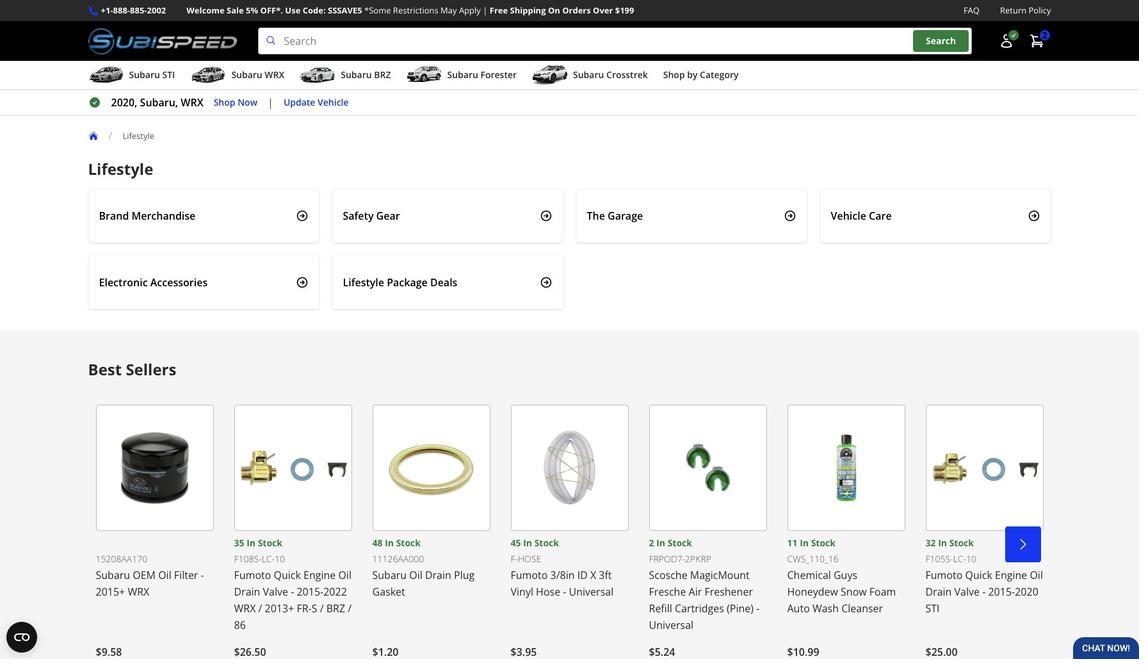 Task type: describe. For each thing, give the bounding box(es) containing it.
stock for subaru oil drain plug gasket
[[396, 537, 421, 549]]

wrx inside subaru wrx dropdown button
[[265, 69, 285, 81]]

faq link
[[964, 4, 980, 17]]

subaru for subaru crosstrek
[[573, 69, 604, 81]]

2002
[[147, 4, 166, 16]]

86
[[234, 618, 246, 632]]

drain for fumoto quick engine oil drain valve - 2015-2022 wrx / 2013+ fr-s / brz / 86
[[234, 585, 260, 599]]

foam
[[870, 585, 897, 599]]

chemical guys honeydew snow foam auto wash cleanser image
[[788, 405, 906, 531]]

subaru for subaru brz
[[341, 69, 372, 81]]

lifestyle link
[[123, 130, 165, 141]]

scosche magicmount fresche air freshener refill cartridges (pine) - universal image
[[649, 405, 767, 531]]

f-
[[511, 553, 518, 565]]

in for subaru oil drain plug gasket
[[385, 537, 394, 549]]

drain for fumoto quick engine oil drain valve - 2015-2020 sti
[[926, 585, 952, 599]]

a subaru forester thumbnail image image
[[407, 65, 442, 85]]

(pine)
[[727, 602, 754, 616]]

a subaru crosstrek thumbnail image image
[[532, 65, 568, 85]]

welcome sale 5% off*. use code: sssave5
[[187, 4, 362, 16]]

plug
[[454, 568, 475, 583]]

2 vertical spatial lifestyle
[[343, 276, 384, 290]]

oil inside the 32 in stock f105s-lc-10 fumoto quick engine oil drain valve - 2015-2020 sti
[[1031, 568, 1044, 583]]

32
[[926, 537, 936, 549]]

subaru oil drain plug gasket image
[[373, 405, 490, 531]]

2 in stock frpod7-2pkrp scosche magicmount fresche air freshener refill cartridges (pine) - universal
[[649, 537, 760, 632]]

shop now link
[[214, 95, 258, 110]]

accessories
[[150, 276, 208, 290]]

stock for fumoto quick engine oil drain valve - 2015-2022 wrx / 2013+ fr-s / brz / 86
[[258, 537, 283, 549]]

- inside 15208aa170 subaru oem oil filter - 2015+ wrx
[[201, 568, 204, 583]]

32 in stock f105s-lc-10 fumoto quick engine oil drain valve - 2015-2020 sti
[[926, 537, 1044, 616]]

2 button
[[1024, 28, 1052, 54]]

11 in stock cws_110_16 chemical guys honeydew snow foam auto wash cleanser
[[788, 537, 897, 616]]

2015- for 2022
[[297, 585, 324, 599]]

care
[[870, 209, 892, 223]]

subaru forester
[[448, 69, 517, 81]]

vehicle care link
[[820, 189, 1052, 243]]

+1-
[[101, 4, 113, 16]]

10 for fumoto quick engine oil drain valve - 2015-2022 wrx / 2013+ fr-s / brz / 86
[[275, 553, 285, 565]]

shop for shop by category
[[664, 69, 685, 81]]

update vehicle button
[[284, 95, 349, 110]]

48
[[373, 537, 383, 549]]

fresche
[[649, 585, 686, 599]]

fumoto for fumoto quick engine oil drain valve - 2015-2022 wrx / 2013+ fr-s / brz / 86
[[234, 568, 271, 583]]

- for fumoto quick engine oil drain valve - 2015-2020 sti
[[983, 585, 986, 599]]

15208aa170 subaru oem oil filter - 2015+ wrx
[[96, 553, 204, 599]]

update
[[284, 96, 316, 108]]

f108s-
[[234, 553, 262, 565]]

+1-888-885-2002
[[101, 4, 166, 16]]

safety gear
[[343, 209, 400, 223]]

wash
[[813, 602, 839, 616]]

subaru inside 48 in stock 11126aa000 subaru oil drain plug gasket
[[373, 568, 407, 583]]

code:
[[303, 4, 326, 16]]

deals
[[431, 276, 458, 290]]

11
[[788, 537, 798, 549]]

brand
[[99, 209, 129, 223]]

f105s-
[[926, 553, 954, 565]]

- for fumoto quick engine oil drain valve - 2015-2022 wrx / 2013+ fr-s / brz / 86
[[291, 585, 294, 599]]

oil inside 15208aa170 subaru oem oil filter - 2015+ wrx
[[158, 568, 172, 583]]

in for scosche magicmount fresche air freshener refill cartridges (pine) - universal
[[657, 537, 666, 549]]

885-
[[130, 4, 147, 16]]

fumoto quick engine oil drain valve - 2015-2022 wrx / 2013+ fr-s / brz / 86 image
[[234, 405, 352, 531]]

subaru wrx
[[232, 69, 285, 81]]

fumoto quick engine oil drain valve - 2015-2020 sti image
[[926, 405, 1044, 531]]

subaru brz
[[341, 69, 391, 81]]

update vehicle
[[284, 96, 349, 108]]

shop for shop now
[[214, 96, 235, 108]]

45
[[511, 537, 521, 549]]

subaru for subaru forester
[[448, 69, 479, 81]]

fumoto inside 45 in stock f-hose fumoto 3/8in id x 3ft vinyl hose - universal
[[511, 568, 548, 583]]

lc- for fumoto quick engine oil drain valve - 2015-2022 wrx / 2013+ fr-s / brz / 86
[[262, 553, 275, 565]]

merchandise
[[132, 209, 196, 223]]

vinyl
[[511, 585, 534, 599]]

policy
[[1029, 4, 1052, 16]]

wrx inside 15208aa170 subaru oem oil filter - 2015+ wrx
[[128, 585, 149, 599]]

the
[[587, 209, 605, 223]]

$199
[[616, 4, 635, 16]]

by
[[688, 69, 698, 81]]

may
[[441, 4, 457, 16]]

welcome
[[187, 4, 225, 16]]

home image
[[88, 131, 98, 141]]

oil inside 35 in stock f108s-lc-10 fumoto quick engine oil drain valve - 2015-2022 wrx / 2013+ fr-s / brz / 86
[[339, 568, 352, 583]]

lifestyle package deals link
[[332, 256, 564, 310]]

subaru crosstrek button
[[532, 64, 648, 89]]

subaru inside 15208aa170 subaru oem oil filter - 2015+ wrx
[[96, 568, 130, 583]]

2013+
[[265, 602, 294, 616]]

snow
[[841, 585, 867, 599]]

guys
[[834, 568, 858, 583]]

brz inside dropdown button
[[374, 69, 391, 81]]

return policy
[[1001, 4, 1052, 16]]

sellers
[[126, 359, 176, 380]]

cleanser
[[842, 602, 884, 616]]

search button
[[914, 30, 970, 52]]

+1-888-885-2002 link
[[101, 4, 166, 17]]

2020
[[1016, 585, 1039, 599]]

over
[[593, 4, 613, 16]]

return policy link
[[1001, 4, 1052, 17]]

subaru wrx button
[[191, 64, 285, 89]]

safety
[[343, 209, 374, 223]]

on
[[548, 4, 560, 16]]

subispeed logo image
[[88, 28, 237, 55]]

2 for 2 in stock frpod7-2pkrp scosche magicmount fresche air freshener refill cartridges (pine) - universal
[[649, 537, 655, 549]]

brand merchandise link
[[88, 189, 319, 243]]

subaru,
[[140, 96, 178, 110]]

the garage
[[587, 209, 643, 223]]

sale
[[227, 4, 244, 16]]

2 for 2
[[1043, 29, 1048, 41]]

use
[[285, 4, 301, 16]]

universal inside 2 in stock frpod7-2pkrp scosche magicmount fresche air freshener refill cartridges (pine) - universal
[[649, 618, 694, 632]]

quick for 2022
[[274, 568, 301, 583]]

2015+
[[96, 585, 125, 599]]

button image
[[999, 33, 1015, 49]]

frpod7-
[[649, 553, 686, 565]]

888-
[[113, 4, 130, 16]]

0 vertical spatial lifestyle
[[123, 130, 154, 141]]

now
[[238, 96, 258, 108]]

drain inside 48 in stock 11126aa000 subaru oil drain plug gasket
[[425, 568, 452, 583]]



Task type: locate. For each thing, give the bounding box(es) containing it.
in inside 45 in stock f-hose fumoto 3/8in id x 3ft vinyl hose - universal
[[524, 537, 532, 549]]

stock for chemical guys honeydew snow foam auto wash cleanser
[[812, 537, 836, 549]]

subaru for subaru sti
[[129, 69, 160, 81]]

oil down 11126aa000
[[410, 568, 423, 583]]

0 horizontal spatial brz
[[327, 602, 345, 616]]

fumoto 3/8in id x 3ft vinyl hose - universal image
[[511, 405, 629, 531]]

2 up "frpod7-"
[[649, 537, 655, 549]]

0 horizontal spatial |
[[268, 96, 274, 110]]

15208aa170
[[96, 553, 148, 565]]

shop left now
[[214, 96, 235, 108]]

wrx down oem at bottom
[[128, 585, 149, 599]]

1 horizontal spatial shop
[[664, 69, 685, 81]]

fumoto
[[234, 568, 271, 583], [511, 568, 548, 583], [926, 568, 963, 583]]

air
[[689, 585, 702, 599]]

subaru forester button
[[407, 64, 517, 89]]

10 for fumoto quick engine oil drain valve - 2015-2020 sti
[[967, 553, 977, 565]]

0 horizontal spatial quick
[[274, 568, 301, 583]]

0 horizontal spatial fumoto
[[234, 568, 271, 583]]

stock up the f108s-
[[258, 537, 283, 549]]

lifestyle left package
[[343, 276, 384, 290]]

in inside 48 in stock 11126aa000 subaru oil drain plug gasket
[[385, 537, 394, 549]]

35
[[234, 537, 244, 549]]

in right 35
[[247, 537, 256, 549]]

2 10 from the left
[[967, 553, 977, 565]]

subaru crosstrek
[[573, 69, 648, 81]]

oil up 2020
[[1031, 568, 1044, 583]]

2 oil from the left
[[339, 568, 352, 583]]

vehicle
[[318, 96, 349, 108], [831, 209, 867, 223]]

gasket
[[373, 585, 405, 599]]

2 engine from the left
[[996, 568, 1028, 583]]

0 horizontal spatial drain
[[234, 585, 260, 599]]

lifestyle
[[123, 130, 154, 141], [88, 158, 153, 179], [343, 276, 384, 290]]

wrx down a subaru wrx thumbnail image
[[181, 96, 204, 110]]

0 horizontal spatial 2
[[649, 537, 655, 549]]

10 inside the 32 in stock f105s-lc-10 fumoto quick engine oil drain valve - 2015-2020 sti
[[967, 553, 977, 565]]

0 vertical spatial 2
[[1043, 29, 1048, 41]]

shop left "by"
[[664, 69, 685, 81]]

in right 48 at the bottom
[[385, 537, 394, 549]]

0 vertical spatial shop
[[664, 69, 685, 81]]

sti inside the 32 in stock f105s-lc-10 fumoto quick engine oil drain valve - 2015-2020 sti
[[926, 602, 940, 616]]

5 in from the left
[[800, 537, 809, 549]]

lc- for fumoto quick engine oil drain valve - 2015-2020 sti
[[954, 553, 967, 565]]

subaru left crosstrek
[[573, 69, 604, 81]]

5 stock from the left
[[812, 537, 836, 549]]

- inside 35 in stock f108s-lc-10 fumoto quick engine oil drain valve - 2015-2022 wrx / 2013+ fr-s / brz / 86
[[291, 585, 294, 599]]

stock inside the 32 in stock f105s-lc-10 fumoto quick engine oil drain valve - 2015-2020 sti
[[950, 537, 975, 549]]

2 horizontal spatial fumoto
[[926, 568, 963, 583]]

electronic accessories
[[99, 276, 208, 290]]

stock up f105s-
[[950, 537, 975, 549]]

11126aa000
[[373, 553, 424, 565]]

| right now
[[268, 96, 274, 110]]

cws_110_16
[[788, 553, 839, 565]]

drain inside 35 in stock f108s-lc-10 fumoto quick engine oil drain valve - 2015-2022 wrx / 2013+ fr-s / brz / 86
[[234, 585, 260, 599]]

electronic accessories link
[[88, 256, 319, 310]]

1 horizontal spatial fumoto
[[511, 568, 548, 583]]

engine for 2020
[[996, 568, 1028, 583]]

2 stock from the left
[[396, 537, 421, 549]]

stock up 11126aa000
[[396, 537, 421, 549]]

subaru for subaru wrx
[[232, 69, 263, 81]]

subaru up now
[[232, 69, 263, 81]]

1 horizontal spatial brz
[[374, 69, 391, 81]]

0 horizontal spatial 10
[[275, 553, 285, 565]]

| left free
[[483, 4, 488, 16]]

1 vertical spatial brz
[[327, 602, 345, 616]]

1 2015- from the left
[[297, 585, 324, 599]]

sssave5
[[328, 4, 362, 16]]

valve inside 35 in stock f108s-lc-10 fumoto quick engine oil drain valve - 2015-2022 wrx / 2013+ fr-s / brz / 86
[[263, 585, 288, 599]]

engine inside the 32 in stock f105s-lc-10 fumoto quick engine oil drain valve - 2015-2020 sti
[[996, 568, 1028, 583]]

in for fumoto 3/8in id x 3ft vinyl hose - universal
[[524, 537, 532, 549]]

- inside 2 in stock frpod7-2pkrp scosche magicmount fresche air freshener refill cartridges (pine) - universal
[[757, 602, 760, 616]]

1 horizontal spatial drain
[[425, 568, 452, 583]]

2020, subaru, wrx
[[111, 96, 204, 110]]

valve inside the 32 in stock f105s-lc-10 fumoto quick engine oil drain valve - 2015-2020 sti
[[955, 585, 980, 599]]

a subaru wrx thumbnail image image
[[191, 65, 226, 85]]

universal inside 45 in stock f-hose fumoto 3/8in id x 3ft vinyl hose - universal
[[569, 585, 614, 599]]

fr-
[[297, 602, 312, 616]]

sti down f105s-
[[926, 602, 940, 616]]

- for fumoto 3/8in id x 3ft vinyl hose - universal
[[563, 585, 567, 599]]

forester
[[481, 69, 517, 81]]

stock for scosche magicmount fresche air freshener refill cartridges (pine) - universal
[[668, 537, 693, 549]]

shop
[[664, 69, 685, 81], [214, 96, 235, 108]]

lc- inside 35 in stock f108s-lc-10 fumoto quick engine oil drain valve - 2015-2022 wrx / 2013+ fr-s / brz / 86
[[262, 553, 275, 565]]

2 inside 2 in stock frpod7-2pkrp scosche magicmount fresche air freshener refill cartridges (pine) - universal
[[649, 537, 655, 549]]

1 horizontal spatial valve
[[955, 585, 980, 599]]

in
[[247, 537, 256, 549], [385, 537, 394, 549], [524, 537, 532, 549], [657, 537, 666, 549], [800, 537, 809, 549], [939, 537, 948, 549]]

subaru left forester in the top of the page
[[448, 69, 479, 81]]

3 fumoto from the left
[[926, 568, 963, 583]]

universal
[[569, 585, 614, 599], [649, 618, 694, 632]]

6 in from the left
[[939, 537, 948, 549]]

subaru
[[129, 69, 160, 81], [232, 69, 263, 81], [341, 69, 372, 81], [448, 69, 479, 81], [573, 69, 604, 81], [96, 568, 130, 583], [373, 568, 407, 583]]

1 vertical spatial 2
[[649, 537, 655, 549]]

drain down the f108s-
[[234, 585, 260, 599]]

oil
[[158, 568, 172, 583], [339, 568, 352, 583], [410, 568, 423, 583], [1031, 568, 1044, 583]]

1 vertical spatial shop
[[214, 96, 235, 108]]

brz left a subaru forester thumbnail image
[[374, 69, 391, 81]]

10
[[275, 553, 285, 565], [967, 553, 977, 565]]

engine inside 35 in stock f108s-lc-10 fumoto quick engine oil drain valve - 2015-2022 wrx / 2013+ fr-s / brz / 86
[[304, 568, 336, 583]]

2015- for 2020
[[989, 585, 1016, 599]]

subaru sti
[[129, 69, 175, 81]]

0 horizontal spatial engine
[[304, 568, 336, 583]]

10 right the f108s-
[[275, 553, 285, 565]]

1 horizontal spatial universal
[[649, 618, 694, 632]]

vehicle left "care"
[[831, 209, 867, 223]]

1 vertical spatial vehicle
[[831, 209, 867, 223]]

1 10 from the left
[[275, 553, 285, 565]]

2020,
[[111, 96, 137, 110]]

1 horizontal spatial quick
[[966, 568, 993, 583]]

1 vertical spatial |
[[268, 96, 274, 110]]

a subaru sti thumbnail image image
[[88, 65, 124, 85]]

stock inside 35 in stock f108s-lc-10 fumoto quick engine oil drain valve - 2015-2022 wrx / 2013+ fr-s / brz / 86
[[258, 537, 283, 549]]

in for fumoto quick engine oil drain valve - 2015-2022 wrx / 2013+ fr-s / brz / 86
[[247, 537, 256, 549]]

2 fumoto from the left
[[511, 568, 548, 583]]

1 horizontal spatial sti
[[926, 602, 940, 616]]

1 horizontal spatial |
[[483, 4, 488, 16]]

2 quick from the left
[[966, 568, 993, 583]]

magicmount
[[691, 568, 750, 583]]

oil inside 48 in stock 11126aa000 subaru oil drain plug gasket
[[410, 568, 423, 583]]

in inside the 32 in stock f105s-lc-10 fumoto quick engine oil drain valve - 2015-2020 sti
[[939, 537, 948, 549]]

0 vertical spatial sti
[[162, 69, 175, 81]]

fumoto down the f108s-
[[234, 568, 271, 583]]

in for chemical guys honeydew snow foam auto wash cleanser
[[800, 537, 809, 549]]

in inside 35 in stock f108s-lc-10 fumoto quick engine oil drain valve - 2015-2022 wrx / 2013+ fr-s / brz / 86
[[247, 537, 256, 549]]

in right 45
[[524, 537, 532, 549]]

2 lc- from the left
[[954, 553, 967, 565]]

restrictions
[[393, 4, 439, 16]]

a subaru brz thumbnail image image
[[300, 65, 336, 85]]

shop by category button
[[664, 64, 739, 89]]

search input field
[[258, 28, 972, 55]]

fumoto inside the 32 in stock f105s-lc-10 fumoto quick engine oil drain valve - 2015-2020 sti
[[926, 568, 963, 583]]

sti inside dropdown button
[[162, 69, 175, 81]]

vehicle care
[[831, 209, 892, 223]]

valve for sti
[[955, 585, 980, 599]]

0 horizontal spatial universal
[[569, 585, 614, 599]]

2015- inside the 32 in stock f105s-lc-10 fumoto quick engine oil drain valve - 2015-2020 sti
[[989, 585, 1016, 599]]

best
[[88, 359, 122, 380]]

- inside the 32 in stock f105s-lc-10 fumoto quick engine oil drain valve - 2015-2020 sti
[[983, 585, 986, 599]]

- inside 45 in stock f-hose fumoto 3/8in id x 3ft vinyl hose - universal
[[563, 585, 567, 599]]

apply
[[459, 4, 481, 16]]

2 2015- from the left
[[989, 585, 1016, 599]]

stock up hose
[[535, 537, 559, 549]]

brz inside 35 in stock f108s-lc-10 fumoto quick engine oil drain valve - 2015-2022 wrx / 2013+ fr-s / brz / 86
[[327, 602, 345, 616]]

wrx
[[265, 69, 285, 81], [181, 96, 204, 110], [128, 585, 149, 599], [234, 602, 256, 616]]

0 horizontal spatial valve
[[263, 585, 288, 599]]

open widget image
[[6, 622, 37, 653]]

4 stock from the left
[[668, 537, 693, 549]]

3 in from the left
[[524, 537, 532, 549]]

subaru up 2015+
[[96, 568, 130, 583]]

stock for fumoto 3/8in id x 3ft vinyl hose - universal
[[535, 537, 559, 549]]

universal down the x
[[569, 585, 614, 599]]

in up "frpod7-"
[[657, 537, 666, 549]]

1 oil from the left
[[158, 568, 172, 583]]

best sellers
[[88, 359, 176, 380]]

stock inside 48 in stock 11126aa000 subaru oil drain plug gasket
[[396, 537, 421, 549]]

vehicle down subaru brz dropdown button
[[318, 96, 349, 108]]

oil up 2022
[[339, 568, 352, 583]]

2 valve from the left
[[955, 585, 980, 599]]

subaru sti button
[[88, 64, 175, 89]]

chemical
[[788, 568, 832, 583]]

valve up 2013+
[[263, 585, 288, 599]]

4 oil from the left
[[1031, 568, 1044, 583]]

2 inside button
[[1043, 29, 1048, 41]]

hose
[[536, 585, 561, 599]]

3 stock from the left
[[535, 537, 559, 549]]

stock inside '11 in stock cws_110_16 chemical guys honeydew snow foam auto wash cleanser'
[[812, 537, 836, 549]]

subaru oem oil filter - 2015+ wrx image
[[96, 405, 214, 531]]

brz
[[374, 69, 391, 81], [327, 602, 345, 616]]

engine up 2022
[[304, 568, 336, 583]]

fumoto down f105s-
[[926, 568, 963, 583]]

6 stock from the left
[[950, 537, 975, 549]]

return
[[1001, 4, 1027, 16]]

s
[[312, 602, 318, 616]]

faq
[[964, 4, 980, 16]]

safety gear link
[[332, 189, 564, 243]]

- up 2013+
[[291, 585, 294, 599]]

*some restrictions may apply | free shipping on orders over $199
[[365, 4, 635, 16]]

valve for wrx
[[263, 585, 288, 599]]

drain
[[425, 568, 452, 583], [234, 585, 260, 599], [926, 585, 952, 599]]

0 vertical spatial vehicle
[[318, 96, 349, 108]]

in inside 2 in stock frpod7-2pkrp scosche magicmount fresche air freshener refill cartridges (pine) - universal
[[657, 537, 666, 549]]

1 horizontal spatial engine
[[996, 568, 1028, 583]]

1 horizontal spatial lc-
[[954, 553, 967, 565]]

- right hose
[[563, 585, 567, 599]]

subaru brz button
[[300, 64, 391, 89]]

stock up "frpod7-"
[[668, 537, 693, 549]]

1 fumoto from the left
[[234, 568, 271, 583]]

1 quick from the left
[[274, 568, 301, 583]]

x
[[591, 568, 597, 583]]

0 vertical spatial |
[[483, 4, 488, 16]]

0 horizontal spatial vehicle
[[318, 96, 349, 108]]

engine for 2022
[[304, 568, 336, 583]]

brand merchandise
[[99, 209, 196, 223]]

subaru up gasket
[[373, 568, 407, 583]]

fumoto for fumoto quick engine oil drain valve - 2015-2020 sti
[[926, 568, 963, 583]]

1 engine from the left
[[304, 568, 336, 583]]

2 in from the left
[[385, 537, 394, 549]]

4 in from the left
[[657, 537, 666, 549]]

1 horizontal spatial 2
[[1043, 29, 1048, 41]]

2015- inside 35 in stock f108s-lc-10 fumoto quick engine oil drain valve - 2015-2022 wrx / 2013+ fr-s / brz / 86
[[297, 585, 324, 599]]

fumoto inside 35 in stock f108s-lc-10 fumoto quick engine oil drain valve - 2015-2022 wrx / 2013+ fr-s / brz / 86
[[234, 568, 271, 583]]

5%
[[246, 4, 258, 16]]

- right filter
[[201, 568, 204, 583]]

2015-
[[297, 585, 324, 599], [989, 585, 1016, 599]]

engine up 2020
[[996, 568, 1028, 583]]

0 horizontal spatial shop
[[214, 96, 235, 108]]

wrx inside 35 in stock f108s-lc-10 fumoto quick engine oil drain valve - 2015-2022 wrx / 2013+ fr-s / brz / 86
[[234, 602, 256, 616]]

quick inside the 32 in stock f105s-lc-10 fumoto quick engine oil drain valve - 2015-2020 sti
[[966, 568, 993, 583]]

1 in from the left
[[247, 537, 256, 549]]

subaru up 2020, subaru, wrx
[[129, 69, 160, 81]]

oil right oem at bottom
[[158, 568, 172, 583]]

2 down policy
[[1043, 29, 1048, 41]]

oem
[[133, 568, 156, 583]]

in inside '11 in stock cws_110_16 chemical guys honeydew snow foam auto wash cleanser'
[[800, 537, 809, 549]]

1 vertical spatial sti
[[926, 602, 940, 616]]

quick for 2020
[[966, 568, 993, 583]]

shop by category
[[664, 69, 739, 81]]

1 horizontal spatial vehicle
[[831, 209, 867, 223]]

10 inside 35 in stock f108s-lc-10 fumoto quick engine oil drain valve - 2015-2022 wrx / 2013+ fr-s / brz / 86
[[275, 553, 285, 565]]

in for fumoto quick engine oil drain valve - 2015-2020 sti
[[939, 537, 948, 549]]

0 vertical spatial universal
[[569, 585, 614, 599]]

0 horizontal spatial lc-
[[262, 553, 275, 565]]

0 horizontal spatial 2015-
[[297, 585, 324, 599]]

1 stock from the left
[[258, 537, 283, 549]]

3 oil from the left
[[410, 568, 423, 583]]

1 lc- from the left
[[262, 553, 275, 565]]

sti up subaru,
[[162, 69, 175, 81]]

0 horizontal spatial sti
[[162, 69, 175, 81]]

lifestyle down 2020, at the left of page
[[123, 130, 154, 141]]

subaru right a subaru brz thumbnail image
[[341, 69, 372, 81]]

in right 11
[[800, 537, 809, 549]]

stock inside 45 in stock f-hose fumoto 3/8in id x 3ft vinyl hose - universal
[[535, 537, 559, 549]]

drain inside the 32 in stock f105s-lc-10 fumoto quick engine oil drain valve - 2015-2020 sti
[[926, 585, 952, 599]]

quick inside 35 in stock f108s-lc-10 fumoto quick engine oil drain valve - 2015-2022 wrx / 2013+ fr-s / brz / 86
[[274, 568, 301, 583]]

shop inside dropdown button
[[664, 69, 685, 81]]

1 horizontal spatial 10
[[967, 553, 977, 565]]

- right (pine)
[[757, 602, 760, 616]]

valve left 2020
[[955, 585, 980, 599]]

2022
[[324, 585, 347, 599]]

shipping
[[510, 4, 546, 16]]

search
[[927, 35, 957, 47]]

lifestyle package deals
[[343, 276, 458, 290]]

sti
[[162, 69, 175, 81], [926, 602, 940, 616]]

*some
[[365, 4, 391, 16]]

universal down refill
[[649, 618, 694, 632]]

in right 32
[[939, 537, 948, 549]]

stock up the cws_110_16
[[812, 537, 836, 549]]

|
[[483, 4, 488, 16], [268, 96, 274, 110]]

cartridges
[[675, 602, 725, 616]]

0 vertical spatial brz
[[374, 69, 391, 81]]

wrx up update
[[265, 69, 285, 81]]

package
[[387, 276, 428, 290]]

the garage link
[[576, 189, 808, 243]]

lc- inside the 32 in stock f105s-lc-10 fumoto quick engine oil drain valve - 2015-2020 sti
[[954, 553, 967, 565]]

1 valve from the left
[[263, 585, 288, 599]]

10 right f105s-
[[967, 553, 977, 565]]

stock for fumoto quick engine oil drain valve - 2015-2020 sti
[[950, 537, 975, 549]]

lifestyle down lifestyle 'link'
[[88, 158, 153, 179]]

vehicle inside button
[[318, 96, 349, 108]]

stock inside 2 in stock frpod7-2pkrp scosche magicmount fresche air freshener refill cartridges (pine) - universal
[[668, 537, 693, 549]]

garage
[[608, 209, 643, 223]]

fumoto down hose
[[511, 568, 548, 583]]

- left 2020
[[983, 585, 986, 599]]

drain down f105s-
[[926, 585, 952, 599]]

brz down 2022
[[327, 602, 345, 616]]

1 vertical spatial universal
[[649, 618, 694, 632]]

shop now
[[214, 96, 258, 108]]

freshener
[[705, 585, 753, 599]]

1 vertical spatial lifestyle
[[88, 158, 153, 179]]

wrx up 86
[[234, 602, 256, 616]]

drain left plug
[[425, 568, 452, 583]]

1 horizontal spatial 2015-
[[989, 585, 1016, 599]]

2 horizontal spatial drain
[[926, 585, 952, 599]]



Task type: vqa. For each thing, say whether or not it's contained in the screenshot.
Of to the right
no



